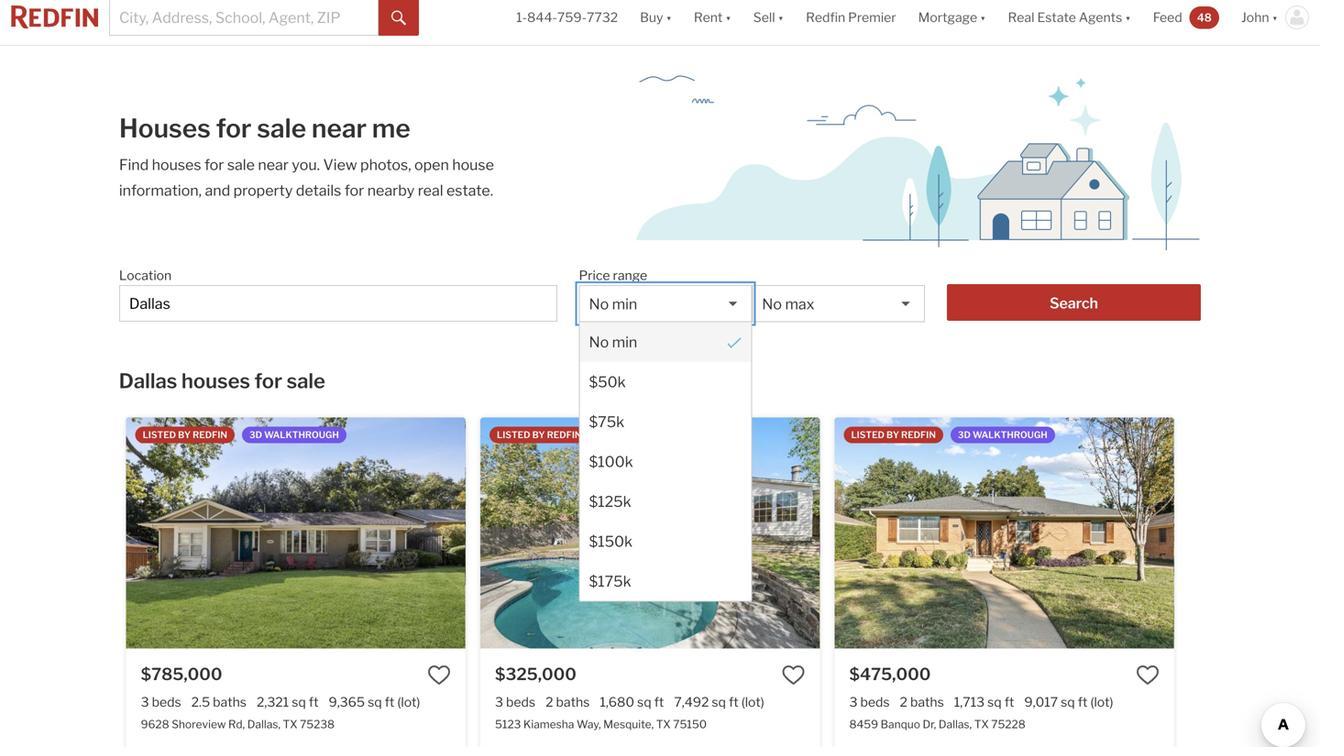 Task type: describe. For each thing, give the bounding box(es) containing it.
▾ for buy ▾
[[666, 10, 672, 25]]

baths for $325,000
[[556, 695, 590, 710]]

by for $785,000
[[178, 430, 191, 441]]

redfin
[[806, 10, 846, 25]]

1-844-759-7732
[[517, 10, 618, 25]]

sq for 9,017
[[1061, 695, 1076, 710]]

listed by redfin for $325,000
[[497, 430, 582, 441]]

$475,000
[[850, 664, 931, 685]]

mesquite,
[[604, 718, 654, 732]]

redfin for $785,000
[[193, 430, 227, 441]]

2 baths for $325,000
[[546, 695, 590, 710]]

search
[[1050, 294, 1099, 312]]

tx for $325,000
[[656, 718, 671, 732]]

1,680
[[600, 695, 635, 710]]

buy ▾ button
[[629, 0, 683, 45]]

way,
[[577, 718, 601, 732]]

9,365 sq ft (lot)
[[329, 695, 420, 710]]

rd,
[[228, 718, 245, 732]]

submit search image
[[392, 11, 406, 25]]

sale for find houses for sale near you.
[[227, 156, 255, 174]]

list box containing no min
[[579, 285, 752, 602]]

(lot) for $325,000
[[742, 695, 765, 710]]

sell ▾
[[754, 10, 784, 25]]

by for $475,000
[[887, 430, 900, 441]]

favorite button image for $475,000
[[1136, 663, 1160, 687]]

no min inside dialog
[[589, 333, 638, 351]]

buy ▾ button
[[640, 0, 672, 45]]

▾ for mortgage ▾
[[981, 10, 986, 25]]

range
[[613, 268, 648, 283]]

no left 'max'
[[762, 295, 782, 313]]

3d for $475,000
[[958, 430, 971, 441]]

buy ▾
[[640, 10, 672, 25]]

no max
[[762, 295, 815, 313]]

2 baths for $475,000
[[900, 695, 944, 710]]

1 photo of 9628 shoreview rd, dallas, tx 75238 image from the left
[[126, 418, 466, 649]]

listed for $325,000
[[497, 430, 531, 441]]

nearby
[[367, 182, 415, 199]]

$125k
[[589, 493, 632, 511]]

dallas, for $785,000
[[247, 718, 281, 732]]

8459
[[850, 718, 879, 732]]

▾ for sell ▾
[[778, 10, 784, 25]]

1,713 sq ft
[[955, 695, 1015, 710]]

7732
[[587, 10, 618, 25]]

price range
[[579, 268, 648, 283]]

9628 shoreview rd, dallas, tx 75238
[[141, 718, 335, 732]]

mortgage ▾ button
[[908, 0, 997, 45]]

beds for $475,000
[[861, 695, 890, 710]]

agents
[[1079, 10, 1123, 25]]

1,680 sq ft
[[600, 695, 664, 710]]

favorite button image for $785,000
[[427, 663, 451, 687]]

48
[[1198, 11, 1212, 24]]

estate.
[[447, 182, 493, 199]]

2 photo of 9628 shoreview rd, dallas, tx 75238 image from the left
[[466, 418, 805, 649]]

$785,000
[[141, 664, 222, 685]]

premier
[[849, 10, 897, 25]]

favorite button checkbox
[[1136, 663, 1160, 687]]

2 photo of 8459 banquo dr, dallas, tx 75228 image from the left
[[1174, 418, 1321, 649]]

rent ▾
[[694, 10, 732, 25]]

0 vertical spatial near
[[312, 113, 367, 144]]

2,321
[[257, 695, 289, 710]]

3 for $325,000
[[495, 695, 504, 710]]

3 beds for $785,000
[[141, 695, 181, 710]]

5123
[[495, 718, 521, 732]]

844-
[[527, 10, 558, 25]]

search button
[[947, 284, 1202, 321]]

1,713
[[955, 695, 985, 710]]

75150
[[673, 718, 707, 732]]

3 beds for $325,000
[[495, 695, 536, 710]]

max
[[785, 295, 815, 313]]

3d for $785,000
[[249, 430, 262, 441]]

dallas
[[119, 369, 177, 393]]

view photos, open house information, and property details for nearby real estate.
[[119, 156, 494, 199]]

listed by redfin for $475,000
[[852, 430, 936, 441]]

open
[[415, 156, 449, 174]]

and
[[205, 182, 230, 199]]

real estate agents ▾
[[1008, 10, 1132, 25]]

sq for 1,680
[[637, 695, 652, 710]]

favorite button checkbox for $785,000
[[427, 663, 451, 687]]

buy
[[640, 10, 663, 25]]

9,365
[[329, 695, 365, 710]]

sale for dallas houses for sale
[[287, 369, 325, 393]]

2 min from the top
[[612, 333, 638, 351]]

no down price
[[589, 295, 609, 313]]

baths for $785,000
[[213, 695, 247, 710]]

redfin for $325,000
[[547, 430, 582, 441]]

sell ▾ button
[[754, 0, 784, 45]]

tx for $475,000
[[975, 718, 989, 732]]

$50k
[[589, 373, 626, 391]]

john
[[1242, 10, 1270, 25]]

houses for sale near me
[[119, 113, 411, 144]]

9,017
[[1025, 695, 1059, 710]]

tx for $785,000
[[283, 718, 298, 732]]

john ▾
[[1242, 10, 1279, 25]]

$325,000
[[495, 664, 577, 685]]

2,321 sq ft
[[257, 695, 319, 710]]

759-
[[557, 10, 587, 25]]

dr,
[[923, 718, 937, 732]]

dallas houses for sale
[[119, 369, 325, 393]]

$75k
[[589, 413, 625, 431]]

no up $50k
[[589, 333, 609, 351]]



Task type: locate. For each thing, give the bounding box(es) containing it.
1 horizontal spatial 3
[[495, 695, 504, 710]]

sq right 2,321
[[292, 695, 306, 710]]

real estate agents ▾ link
[[1008, 0, 1132, 45]]

2 horizontal spatial (lot)
[[1091, 695, 1114, 710]]

3 3 from the left
[[850, 695, 858, 710]]

3 beds from the left
[[861, 695, 890, 710]]

1 horizontal spatial redfin
[[547, 430, 582, 441]]

1 favorite button image from the left
[[427, 663, 451, 687]]

favorite button image
[[427, 663, 451, 687], [1136, 663, 1160, 687]]

houses right dallas
[[182, 369, 250, 393]]

3 for $785,000
[[141, 695, 149, 710]]

1 3d walkthrough from the left
[[249, 430, 339, 441]]

0 vertical spatial sale
[[257, 113, 306, 144]]

75238
[[300, 718, 335, 732]]

3 up the 8459
[[850, 695, 858, 710]]

sq right 9,017
[[1061, 695, 1076, 710]]

1 ▾ from the left
[[666, 10, 672, 25]]

0 horizontal spatial listed by redfin
[[143, 430, 227, 441]]

1 horizontal spatial listed
[[497, 430, 531, 441]]

beds up 5123
[[506, 695, 536, 710]]

3 beds
[[141, 695, 181, 710], [495, 695, 536, 710], [850, 695, 890, 710]]

2 sq from the left
[[368, 695, 382, 710]]

sq for 7,492
[[712, 695, 726, 710]]

0 vertical spatial houses
[[152, 156, 201, 174]]

5 sq from the left
[[988, 695, 1002, 710]]

shoreview
[[172, 718, 226, 732]]

photos,
[[360, 156, 411, 174]]

2 ft from the left
[[385, 695, 395, 710]]

walkthrough for $785,000
[[264, 430, 339, 441]]

3
[[141, 695, 149, 710], [495, 695, 504, 710], [850, 695, 858, 710]]

photo of 8459 banquo dr, dallas, tx 75228 image
[[835, 418, 1175, 649], [1174, 418, 1321, 649]]

you.
[[292, 156, 320, 174]]

2 for $475,000
[[900, 695, 908, 710]]

1 2 from the left
[[546, 695, 554, 710]]

2 baths from the left
[[556, 695, 590, 710]]

ft for 1,680 sq ft
[[655, 695, 664, 710]]

0 horizontal spatial 3d
[[249, 430, 262, 441]]

dallas, down 2,321
[[247, 718, 281, 732]]

2 horizontal spatial baths
[[911, 695, 944, 710]]

3 beds up 9628
[[141, 695, 181, 710]]

7,492
[[674, 695, 709, 710]]

3d
[[249, 430, 262, 441], [958, 430, 971, 441]]

sq for 2,321
[[292, 695, 306, 710]]

1 horizontal spatial favorite button image
[[1136, 663, 1160, 687]]

4 ▾ from the left
[[981, 10, 986, 25]]

ft for 2,321 sq ft
[[309, 695, 319, 710]]

2 horizontal spatial 3
[[850, 695, 858, 710]]

3 listed from the left
[[852, 430, 885, 441]]

ft up 75238
[[309, 695, 319, 710]]

2 horizontal spatial listed by redfin
[[852, 430, 936, 441]]

by for $325,000
[[532, 430, 545, 441]]

1 horizontal spatial near
[[312, 113, 367, 144]]

list box
[[579, 285, 752, 602]]

baths
[[213, 695, 247, 710], [556, 695, 590, 710], [911, 695, 944, 710]]

1 3 from the left
[[141, 695, 149, 710]]

0 vertical spatial city, address, school, agent, zip search field
[[109, 0, 379, 36]]

2 baths up dr,
[[900, 695, 944, 710]]

2 horizontal spatial beds
[[861, 695, 890, 710]]

1 horizontal spatial listed by redfin
[[497, 430, 582, 441]]

ft up 75228
[[1005, 695, 1015, 710]]

rent ▾ button
[[683, 0, 743, 45]]

8459 banquo dr, dallas, tx 75228
[[850, 718, 1026, 732]]

6 sq from the left
[[1061, 695, 1076, 710]]

2 by from the left
[[532, 430, 545, 441]]

1 beds from the left
[[152, 695, 181, 710]]

view
[[323, 156, 357, 174]]

2 horizontal spatial tx
[[975, 718, 989, 732]]

2 horizontal spatial 3 beds
[[850, 695, 890, 710]]

(lot) right 7,492
[[742, 695, 765, 710]]

3 (lot) from the left
[[1091, 695, 1114, 710]]

photo of 9628 shoreview rd, dallas, tx 75238 image
[[126, 418, 466, 649], [466, 418, 805, 649]]

0 horizontal spatial listed
[[143, 430, 176, 441]]

3d walkthrough for $475,000
[[958, 430, 1048, 441]]

sq for 9,365
[[368, 695, 382, 710]]

baths up dr,
[[911, 695, 944, 710]]

1 horizontal spatial by
[[532, 430, 545, 441]]

0 horizontal spatial 2 baths
[[546, 695, 590, 710]]

9,017 sq ft (lot)
[[1025, 695, 1114, 710]]

2 favorite button image from the left
[[1136, 663, 1160, 687]]

1 no min from the top
[[589, 295, 638, 313]]

3 up 9628
[[141, 695, 149, 710]]

beds for $325,000
[[506, 695, 536, 710]]

1 3 beds from the left
[[141, 695, 181, 710]]

0 horizontal spatial 3 beds
[[141, 695, 181, 710]]

0 horizontal spatial 2
[[546, 695, 554, 710]]

3 listed by redfin from the left
[[852, 430, 936, 441]]

property
[[234, 182, 293, 199]]

details
[[296, 182, 342, 199]]

estate
[[1038, 10, 1077, 25]]

3 ▾ from the left
[[778, 10, 784, 25]]

2 baths
[[546, 695, 590, 710], [900, 695, 944, 710]]

$100k
[[589, 453, 633, 471]]

75228
[[992, 718, 1026, 732]]

me
[[372, 113, 411, 144]]

6 ft from the left
[[1078, 695, 1088, 710]]

2 baths up 'kiamesha'
[[546, 695, 590, 710]]

find
[[119, 156, 149, 174]]

houses for dallas
[[182, 369, 250, 393]]

1 (lot) from the left
[[397, 695, 420, 710]]

baths for $475,000
[[911, 695, 944, 710]]

1 horizontal spatial walkthrough
[[973, 430, 1048, 441]]

1 tx from the left
[[283, 718, 298, 732]]

1 vertical spatial near
[[258, 156, 289, 174]]

9628
[[141, 718, 169, 732]]

▾ right john
[[1273, 10, 1279, 25]]

▾ right agents
[[1126, 10, 1132, 25]]

ft left 7,492
[[655, 695, 664, 710]]

▾ inside 'link'
[[1126, 10, 1132, 25]]

2 2 from the left
[[900, 695, 908, 710]]

1 dallas, from the left
[[247, 718, 281, 732]]

▾ right mortgage
[[981, 10, 986, 25]]

▾ for rent ▾
[[726, 10, 732, 25]]

ft right 9,365
[[385, 695, 395, 710]]

▾
[[666, 10, 672, 25], [726, 10, 732, 25], [778, 10, 784, 25], [981, 10, 986, 25], [1126, 10, 1132, 25], [1273, 10, 1279, 25]]

sq right 9,365
[[368, 695, 382, 710]]

dallas,
[[247, 718, 281, 732], [939, 718, 972, 732]]

3 redfin from the left
[[902, 430, 936, 441]]

0 horizontal spatial near
[[258, 156, 289, 174]]

0 vertical spatial min
[[612, 295, 638, 313]]

5 ft from the left
[[1005, 695, 1015, 710]]

1 horizontal spatial baths
[[556, 695, 590, 710]]

price
[[579, 268, 610, 283]]

2 horizontal spatial by
[[887, 430, 900, 441]]

2 dallas, from the left
[[939, 718, 972, 732]]

2 3d from the left
[[958, 430, 971, 441]]

2 walkthrough from the left
[[973, 430, 1048, 441]]

listed by redfin for $785,000
[[143, 430, 227, 441]]

City, Address, School, Agent, ZIP search field
[[109, 0, 379, 36], [119, 285, 558, 322]]

2 vertical spatial sale
[[287, 369, 325, 393]]

houses for find
[[152, 156, 201, 174]]

listed by redfin
[[143, 430, 227, 441], [497, 430, 582, 441], [852, 430, 936, 441]]

(lot) right 9,017
[[1091, 695, 1114, 710]]

near up view at the top left of page
[[312, 113, 367, 144]]

1 photo of 5123 kiamesha way, mesquite, tx 75150 image from the left
[[481, 418, 820, 649]]

(lot)
[[397, 695, 420, 710], [742, 695, 765, 710], [1091, 695, 1114, 710]]

1-
[[517, 10, 527, 25]]

1 2 baths from the left
[[546, 695, 590, 710]]

baths up way,
[[556, 695, 590, 710]]

listed for $785,000
[[143, 430, 176, 441]]

0 horizontal spatial walkthrough
[[264, 430, 339, 441]]

by
[[178, 430, 191, 441], [532, 430, 545, 441], [887, 430, 900, 441]]

no
[[589, 295, 609, 313], [762, 295, 782, 313], [589, 333, 609, 351]]

1 horizontal spatial 3d
[[958, 430, 971, 441]]

2 2 baths from the left
[[900, 695, 944, 710]]

0 horizontal spatial 3
[[141, 695, 149, 710]]

1 horizontal spatial 2
[[900, 695, 908, 710]]

4 ft from the left
[[729, 695, 739, 710]]

ft right 7,492
[[729, 695, 739, 710]]

1 horizontal spatial 2 baths
[[900, 695, 944, 710]]

dialog containing no min
[[579, 321, 752, 602]]

3 for $475,000
[[850, 695, 858, 710]]

1 horizontal spatial 3d walkthrough
[[958, 430, 1048, 441]]

3 beds up 5123
[[495, 695, 536, 710]]

banquo
[[881, 718, 921, 732]]

1 3d from the left
[[249, 430, 262, 441]]

1 vertical spatial sale
[[227, 156, 255, 174]]

1 horizontal spatial dallas,
[[939, 718, 972, 732]]

2 for $325,000
[[546, 695, 554, 710]]

favorite button checkbox
[[427, 663, 451, 687], [782, 663, 806, 687]]

2 listed from the left
[[497, 430, 531, 441]]

2 redfin from the left
[[547, 430, 582, 441]]

▾ for john ▾
[[1273, 10, 1279, 25]]

2 beds from the left
[[506, 695, 536, 710]]

near
[[312, 113, 367, 144], [258, 156, 289, 174]]

dialog
[[579, 321, 752, 602]]

feed
[[1154, 10, 1183, 25]]

redfin premier button
[[795, 0, 908, 45]]

3 ft from the left
[[655, 695, 664, 710]]

1 horizontal spatial (lot)
[[742, 695, 765, 710]]

0 horizontal spatial 3d walkthrough
[[249, 430, 339, 441]]

walkthrough for $475,000
[[973, 430, 1048, 441]]

2 (lot) from the left
[[742, 695, 765, 710]]

kiamesha
[[524, 718, 574, 732]]

$150k
[[589, 533, 633, 551]]

min up $50k
[[612, 333, 638, 351]]

3d walkthrough for $785,000
[[249, 430, 339, 441]]

7,492 sq ft (lot)
[[674, 695, 765, 710]]

favorite button image
[[782, 663, 806, 687]]

2.5
[[191, 695, 210, 710]]

0 horizontal spatial redfin
[[193, 430, 227, 441]]

sq right 1,713
[[988, 695, 1002, 710]]

ft for 7,492 sq ft (lot)
[[729, 695, 739, 710]]

listed for $475,000
[[852, 430, 885, 441]]

5123 kiamesha way, mesquite, tx 75150
[[495, 718, 707, 732]]

1 sq from the left
[[292, 695, 306, 710]]

2.5 baths
[[191, 695, 247, 710]]

$175k
[[589, 573, 632, 591]]

information,
[[119, 182, 202, 199]]

mortgage
[[919, 10, 978, 25]]

beds up 9628
[[152, 695, 181, 710]]

no min element
[[580, 322, 751, 362]]

1 vertical spatial houses
[[182, 369, 250, 393]]

1 redfin from the left
[[193, 430, 227, 441]]

favorite button checkbox for $325,000
[[782, 663, 806, 687]]

1 vertical spatial city, address, school, agent, zip search field
[[119, 285, 558, 322]]

dallas, right dr,
[[939, 718, 972, 732]]

tx left 75150
[[656, 718, 671, 732]]

sell ▾ button
[[743, 0, 795, 45]]

0 horizontal spatial baths
[[213, 695, 247, 710]]

2 3 from the left
[[495, 695, 504, 710]]

0 horizontal spatial tx
[[283, 718, 298, 732]]

▾ right rent
[[726, 10, 732, 25]]

no min
[[589, 295, 638, 313], [589, 333, 638, 351]]

no min down price range
[[589, 295, 638, 313]]

2 3d walkthrough from the left
[[958, 430, 1048, 441]]

sale
[[257, 113, 306, 144], [227, 156, 255, 174], [287, 369, 325, 393]]

real estate agents ▾ button
[[997, 0, 1143, 45]]

3 beds for $475,000
[[850, 695, 890, 710]]

1 baths from the left
[[213, 695, 247, 710]]

mortgage ▾ button
[[919, 0, 986, 45]]

(lot) for $785,000
[[397, 695, 420, 710]]

sq right 7,492
[[712, 695, 726, 710]]

houses
[[152, 156, 201, 174], [182, 369, 250, 393]]

0 horizontal spatial by
[[178, 430, 191, 441]]

2 up 'kiamesha'
[[546, 695, 554, 710]]

2 horizontal spatial redfin
[[902, 430, 936, 441]]

2
[[546, 695, 554, 710], [900, 695, 908, 710]]

2 no min from the top
[[589, 333, 638, 351]]

min down range
[[612, 295, 638, 313]]

real
[[1008, 10, 1035, 25]]

3 tx from the left
[[975, 718, 989, 732]]

ft for 9,365 sq ft (lot)
[[385, 695, 395, 710]]

location
[[119, 268, 172, 283]]

1 listed from the left
[[143, 430, 176, 441]]

ft for 9,017 sq ft (lot)
[[1078, 695, 1088, 710]]

3 beds up the 8459
[[850, 695, 890, 710]]

1 horizontal spatial favorite button checkbox
[[782, 663, 806, 687]]

1 vertical spatial min
[[612, 333, 638, 351]]

beds
[[152, 695, 181, 710], [506, 695, 536, 710], [861, 695, 890, 710]]

rent
[[694, 10, 723, 25]]

near up property
[[258, 156, 289, 174]]

(lot) for $475,000
[[1091, 695, 1114, 710]]

1 horizontal spatial tx
[[656, 718, 671, 732]]

2 horizontal spatial listed
[[852, 430, 885, 441]]

mortgage ▾
[[919, 10, 986, 25]]

2 ▾ from the left
[[726, 10, 732, 25]]

1 listed by redfin from the left
[[143, 430, 227, 441]]

3 sq from the left
[[637, 695, 652, 710]]

▾ right the sell
[[778, 10, 784, 25]]

sq right 1,680
[[637, 695, 652, 710]]

houses
[[119, 113, 211, 144]]

listed
[[143, 430, 176, 441], [497, 430, 531, 441], [852, 430, 885, 441]]

ft right 9,017
[[1078, 695, 1088, 710]]

2 photo of 5123 kiamesha way, mesquite, tx 75150 image from the left
[[820, 418, 1160, 649]]

3 baths from the left
[[911, 695, 944, 710]]

beds up the 8459
[[861, 695, 890, 710]]

dallas, for $475,000
[[939, 718, 972, 732]]

▾ right buy
[[666, 10, 672, 25]]

redfin premier
[[806, 10, 897, 25]]

3 up 5123
[[495, 695, 504, 710]]

1 favorite button checkbox from the left
[[427, 663, 451, 687]]

2 up banquo
[[900, 695, 908, 710]]

1 ft from the left
[[309, 695, 319, 710]]

baths up rd,
[[213, 695, 247, 710]]

min
[[612, 295, 638, 313], [612, 333, 638, 351]]

0 horizontal spatial beds
[[152, 695, 181, 710]]

2 tx from the left
[[656, 718, 671, 732]]

2 listed by redfin from the left
[[497, 430, 582, 441]]

for
[[216, 113, 252, 144], [204, 156, 224, 174], [345, 182, 364, 199], [255, 369, 282, 393]]

1 photo of 8459 banquo dr, dallas, tx 75228 image from the left
[[835, 418, 1175, 649]]

1 walkthrough from the left
[[264, 430, 339, 441]]

find houses for sale near you.
[[119, 156, 323, 174]]

photo of 5123 kiamesha way, mesquite, tx 75150 image
[[481, 418, 820, 649], [820, 418, 1160, 649]]

4 sq from the left
[[712, 695, 726, 710]]

1-844-759-7732 link
[[517, 10, 618, 25]]

6 ▾ from the left
[[1273, 10, 1279, 25]]

1 vertical spatial no min
[[589, 333, 638, 351]]

1 min from the top
[[612, 295, 638, 313]]

0 vertical spatial no min
[[589, 295, 638, 313]]

3 3 beds from the left
[[850, 695, 890, 710]]

sell
[[754, 10, 776, 25]]

1 horizontal spatial 3 beds
[[495, 695, 536, 710]]

houses up information,
[[152, 156, 201, 174]]

real
[[418, 182, 443, 199]]

for inside "view photos, open house information, and property details for nearby real estate."
[[345, 182, 364, 199]]

0 horizontal spatial favorite button image
[[427, 663, 451, 687]]

ft for 1,713 sq ft
[[1005, 695, 1015, 710]]

2 favorite button checkbox from the left
[[782, 663, 806, 687]]

3 by from the left
[[887, 430, 900, 441]]

tx down the 1,713 sq ft
[[975, 718, 989, 732]]

tx down 2,321 sq ft
[[283, 718, 298, 732]]

no min up $50k
[[589, 333, 638, 351]]

0 horizontal spatial favorite button checkbox
[[427, 663, 451, 687]]

beds for $785,000
[[152, 695, 181, 710]]

0 horizontal spatial dallas,
[[247, 718, 281, 732]]

0 horizontal spatial (lot)
[[397, 695, 420, 710]]

(lot) right 9,365
[[397, 695, 420, 710]]

house
[[452, 156, 494, 174]]

rent ▾ button
[[694, 0, 732, 45]]

3d walkthrough
[[249, 430, 339, 441], [958, 430, 1048, 441]]

2 3 beds from the left
[[495, 695, 536, 710]]

1 horizontal spatial beds
[[506, 695, 536, 710]]

sq for 1,713
[[988, 695, 1002, 710]]

redfin for $475,000
[[902, 430, 936, 441]]

5 ▾ from the left
[[1126, 10, 1132, 25]]

1 by from the left
[[178, 430, 191, 441]]



Task type: vqa. For each thing, say whether or not it's contained in the screenshot.
Tour to the top
no



